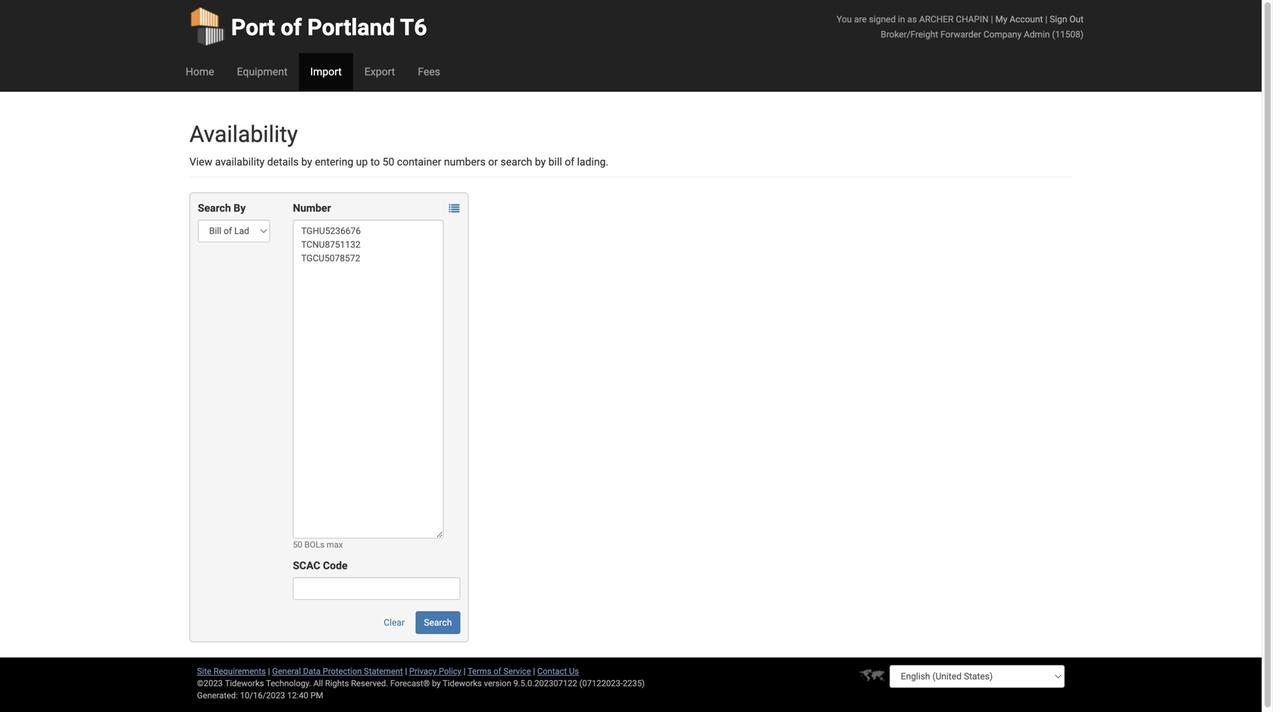 Task type: describe. For each thing, give the bounding box(es) containing it.
by inside site requirements | general data protection statement | privacy policy | terms of service | contact us ©2023 tideworks technology. all rights reserved. forecast® by tideworks version 9.5.0.202307122 (07122023-2235) generated: 10/16/2023 12:40 pm
[[432, 679, 441, 689]]

terms
[[468, 667, 492, 677]]

fees button
[[407, 53, 452, 91]]

| left general
[[268, 667, 270, 677]]

view availability details by entering up to 50 container numbers or search by bill of lading.
[[190, 156, 609, 168]]

clear button
[[376, 612, 413, 635]]

bill
[[549, 156, 562, 168]]

container
[[397, 156, 442, 168]]

site requirements link
[[197, 667, 266, 677]]

| left my
[[992, 14, 994, 25]]

| up tideworks
[[464, 667, 466, 677]]

you are signed in as archer chapin | my account | sign out broker/freight forwarder company admin (11508)
[[837, 14, 1084, 40]]

0 vertical spatial of
[[281, 14, 302, 41]]

home
[[186, 66, 214, 78]]

code
[[323, 560, 348, 573]]

you
[[837, 14, 852, 25]]

sign out link
[[1050, 14, 1084, 25]]

company
[[984, 29, 1022, 40]]

general data protection statement link
[[272, 667, 403, 677]]

privacy
[[410, 667, 437, 677]]

to
[[371, 156, 380, 168]]

portland
[[308, 14, 395, 41]]

forecast®
[[391, 679, 430, 689]]

search for search
[[424, 618, 452, 629]]

Number text field
[[293, 220, 444, 539]]

requirements
[[214, 667, 266, 677]]

generated:
[[197, 691, 238, 701]]

contact
[[538, 667, 567, 677]]

privacy policy link
[[410, 667, 462, 677]]

t6
[[400, 14, 427, 41]]

tideworks
[[443, 679, 482, 689]]

| up "forecast®"
[[405, 667, 407, 677]]

version
[[484, 679, 512, 689]]

search button
[[416, 612, 461, 635]]

service
[[504, 667, 531, 677]]

port of portland t6
[[231, 14, 427, 41]]

rights
[[325, 679, 349, 689]]

search for search by
[[198, 202, 231, 215]]

equipment
[[237, 66, 288, 78]]

©2023 tideworks
[[197, 679, 264, 689]]

2235)
[[623, 679, 645, 689]]

| left sign
[[1046, 14, 1048, 25]]

max
[[327, 540, 343, 550]]

number
[[293, 202, 331, 215]]

signed
[[870, 14, 896, 25]]

port
[[231, 14, 275, 41]]

import button
[[299, 53, 353, 91]]



Task type: vqa. For each thing, say whether or not it's contained in the screenshot.
Sign
yes



Task type: locate. For each thing, give the bounding box(es) containing it.
entering
[[315, 156, 354, 168]]

import
[[310, 66, 342, 78]]

0 vertical spatial search
[[198, 202, 231, 215]]

scac code
[[293, 560, 348, 573]]

policy
[[439, 667, 462, 677]]

numbers
[[444, 156, 486, 168]]

of right port
[[281, 14, 302, 41]]

| up the 9.5.0.202307122
[[533, 667, 536, 677]]

50 bols max
[[293, 540, 343, 550]]

search
[[198, 202, 231, 215], [424, 618, 452, 629]]

clear
[[384, 618, 405, 629]]

0 horizontal spatial of
[[281, 14, 302, 41]]

up
[[356, 156, 368, 168]]

technology.
[[266, 679, 311, 689]]

account
[[1010, 14, 1044, 25]]

1 vertical spatial search
[[424, 618, 452, 629]]

search left by
[[198, 202, 231, 215]]

|
[[992, 14, 994, 25], [1046, 14, 1048, 25], [268, 667, 270, 677], [405, 667, 407, 677], [464, 667, 466, 677], [533, 667, 536, 677]]

statement
[[364, 667, 403, 677]]

by
[[234, 202, 246, 215]]

1 horizontal spatial of
[[494, 667, 502, 677]]

12:40
[[287, 691, 309, 701]]

site requirements | general data protection statement | privacy policy | terms of service | contact us ©2023 tideworks technology. all rights reserved. forecast® by tideworks version 9.5.0.202307122 (07122023-2235) generated: 10/16/2023 12:40 pm
[[197, 667, 645, 701]]

forwarder
[[941, 29, 982, 40]]

of
[[281, 14, 302, 41], [565, 156, 575, 168], [494, 667, 502, 677]]

as
[[908, 14, 918, 25]]

1 vertical spatial of
[[565, 156, 575, 168]]

archer
[[920, 14, 954, 25]]

us
[[569, 667, 579, 677]]

of right bill
[[565, 156, 575, 168]]

2 horizontal spatial of
[[565, 156, 575, 168]]

1 horizontal spatial 50
[[383, 156, 395, 168]]

or
[[489, 156, 498, 168]]

by
[[302, 156, 312, 168], [535, 156, 546, 168], [432, 679, 441, 689]]

protection
[[323, 667, 362, 677]]

bols
[[305, 540, 325, 550]]

admin
[[1025, 29, 1051, 40]]

50 right "to"
[[383, 156, 395, 168]]

2 horizontal spatial by
[[535, 156, 546, 168]]

availability
[[190, 121, 298, 148]]

by left bill
[[535, 156, 546, 168]]

in
[[899, 14, 906, 25]]

pm
[[311, 691, 323, 701]]

2 vertical spatial of
[[494, 667, 502, 677]]

1 horizontal spatial by
[[432, 679, 441, 689]]

reserved.
[[351, 679, 388, 689]]

of up the version
[[494, 667, 502, 677]]

broker/freight
[[881, 29, 939, 40]]

sign
[[1050, 14, 1068, 25]]

of inside site requirements | general data protection statement | privacy policy | terms of service | contact us ©2023 tideworks technology. all rights reserved. forecast® by tideworks version 9.5.0.202307122 (07122023-2235) generated: 10/16/2023 12:40 pm
[[494, 667, 502, 677]]

search
[[501, 156, 533, 168]]

out
[[1070, 14, 1084, 25]]

general
[[272, 667, 301, 677]]

data
[[303, 667, 321, 677]]

0 horizontal spatial search
[[198, 202, 231, 215]]

0 horizontal spatial 50
[[293, 540, 303, 550]]

equipment button
[[226, 53, 299, 91]]

0 vertical spatial 50
[[383, 156, 395, 168]]

details
[[267, 156, 299, 168]]

export
[[365, 66, 395, 78]]

contact us link
[[538, 667, 579, 677]]

are
[[855, 14, 867, 25]]

by right details
[[302, 156, 312, 168]]

search right clear 'button'
[[424, 618, 452, 629]]

by down "privacy policy" link on the left of the page
[[432, 679, 441, 689]]

(11508)
[[1053, 29, 1084, 40]]

availability
[[215, 156, 265, 168]]

export button
[[353, 53, 407, 91]]

view
[[190, 156, 213, 168]]

scac
[[293, 560, 320, 573]]

chapin
[[956, 14, 989, 25]]

10/16/2023
[[240, 691, 285, 701]]

terms of service link
[[468, 667, 531, 677]]

all
[[314, 679, 323, 689]]

50 left bols
[[293, 540, 303, 550]]

1 vertical spatial 50
[[293, 540, 303, 550]]

0 horizontal spatial by
[[302, 156, 312, 168]]

1 horizontal spatial search
[[424, 618, 452, 629]]

site
[[197, 667, 212, 677]]

search inside 'button'
[[424, 618, 452, 629]]

lading.
[[577, 156, 609, 168]]

9.5.0.202307122
[[514, 679, 578, 689]]

(07122023-
[[580, 679, 623, 689]]

home button
[[174, 53, 226, 91]]

SCAC Code text field
[[293, 578, 461, 601]]

50
[[383, 156, 395, 168], [293, 540, 303, 550]]

port of portland t6 link
[[190, 0, 427, 53]]

my
[[996, 14, 1008, 25]]

search by
[[198, 202, 246, 215]]

my account link
[[996, 14, 1044, 25]]

fees
[[418, 66, 441, 78]]

show list image
[[449, 204, 460, 214]]



